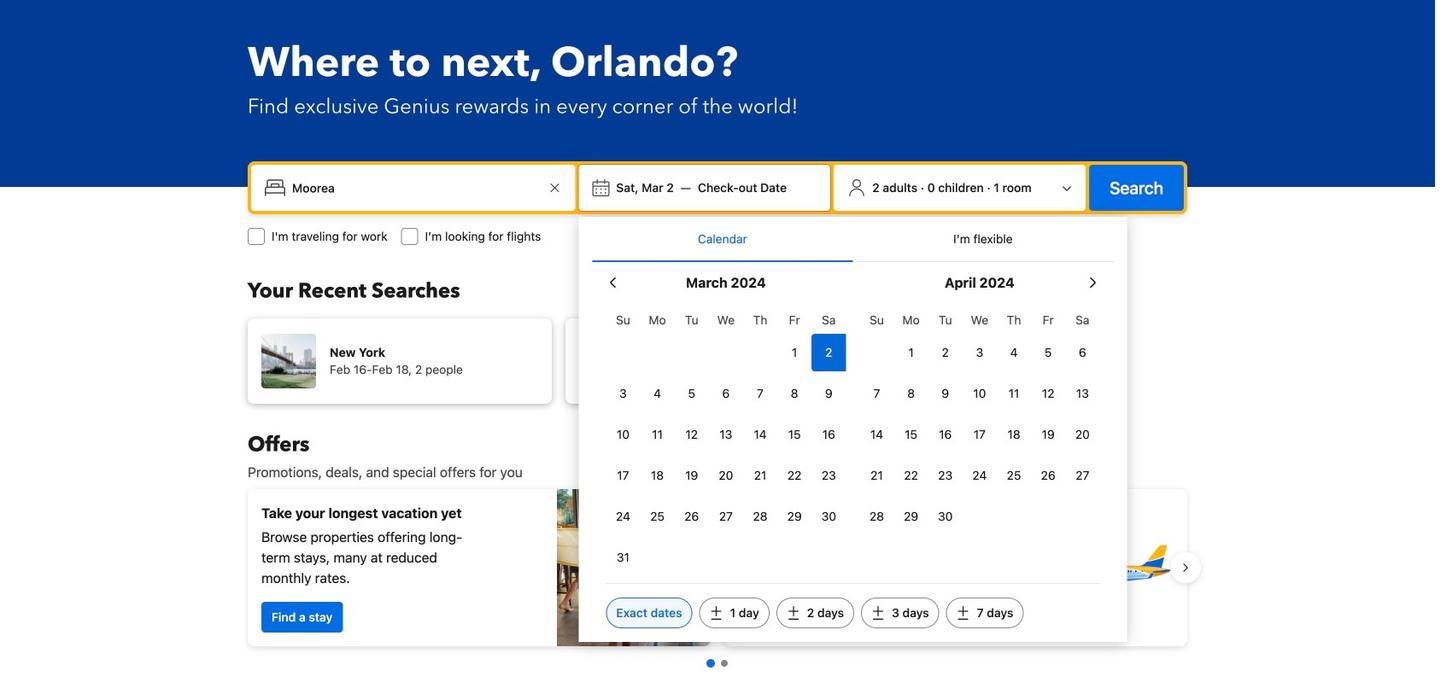 Task type: vqa. For each thing, say whether or not it's contained in the screenshot.
the 17 march 2024 OPTION
yes



Task type: describe. For each thing, give the bounding box(es) containing it.
19 April 2024 checkbox
[[1032, 416, 1066, 454]]

21 March 2024 checkbox
[[744, 457, 778, 495]]

8 March 2024 checkbox
[[778, 375, 812, 413]]

5 April 2024 checkbox
[[1032, 334, 1066, 372]]

23 March 2024 checkbox
[[812, 457, 846, 495]]

1 March 2024 checkbox
[[778, 334, 812, 372]]

19 March 2024 checkbox
[[675, 457, 709, 495]]

12 April 2024 checkbox
[[1032, 375, 1066, 413]]

7 April 2024 checkbox
[[860, 375, 894, 413]]

1 April 2024 checkbox
[[894, 334, 929, 372]]

27 April 2024 checkbox
[[1066, 457, 1100, 495]]

14 March 2024 checkbox
[[744, 416, 778, 454]]

4 April 2024 checkbox
[[997, 334, 1032, 372]]

2 March 2024 checkbox
[[812, 334, 846, 372]]

2 April 2024 checkbox
[[929, 334, 963, 372]]

2 grid from the left
[[860, 303, 1100, 536]]

4 March 2024 checkbox
[[641, 375, 675, 413]]

26 March 2024 checkbox
[[675, 498, 709, 536]]

take your longest vacation yet image
[[557, 490, 711, 647]]

20 April 2024 checkbox
[[1066, 416, 1100, 454]]

11 April 2024 checkbox
[[997, 375, 1032, 413]]

29 March 2024 checkbox
[[778, 498, 812, 536]]

25 March 2024 checkbox
[[641, 498, 675, 536]]

9 April 2024 checkbox
[[929, 375, 963, 413]]

1 grid from the left
[[606, 303, 846, 577]]

18 April 2024 checkbox
[[997, 416, 1032, 454]]

28 March 2024 checkbox
[[744, 498, 778, 536]]

30 March 2024 checkbox
[[812, 498, 846, 536]]

18 March 2024 checkbox
[[641, 457, 675, 495]]

20 March 2024 checkbox
[[709, 457, 744, 495]]



Task type: locate. For each thing, give the bounding box(es) containing it.
25 April 2024 checkbox
[[997, 457, 1032, 495]]

30 April 2024 checkbox
[[929, 498, 963, 536]]

0 horizontal spatial grid
[[606, 303, 846, 577]]

29 April 2024 checkbox
[[894, 498, 929, 536]]

6 April 2024 checkbox
[[1066, 334, 1100, 372]]

8 April 2024 checkbox
[[894, 375, 929, 413]]

fly away to your dream vacation image
[[1055, 509, 1174, 628]]

28 April 2024 checkbox
[[860, 498, 894, 536]]

9 March 2024 checkbox
[[812, 375, 846, 413]]

23 April 2024 checkbox
[[929, 457, 963, 495]]

31 March 2024 checkbox
[[606, 539, 641, 577]]

7 March 2024 checkbox
[[744, 375, 778, 413]]

3 April 2024 checkbox
[[963, 334, 997, 372]]

27 March 2024 checkbox
[[709, 498, 744, 536]]

10 March 2024 checkbox
[[606, 416, 641, 454]]

Where are you going? field
[[285, 173, 545, 203]]

24 April 2024 checkbox
[[963, 457, 997, 495]]

22 April 2024 checkbox
[[894, 457, 929, 495]]

5 March 2024 checkbox
[[675, 375, 709, 413]]

13 April 2024 checkbox
[[1066, 375, 1100, 413]]

11 March 2024 checkbox
[[641, 416, 675, 454]]

grid
[[606, 303, 846, 577], [860, 303, 1100, 536]]

3 March 2024 checkbox
[[606, 375, 641, 413]]

14 April 2024 checkbox
[[860, 416, 894, 454]]

15 March 2024 checkbox
[[778, 416, 812, 454]]

16 March 2024 checkbox
[[812, 416, 846, 454]]

15 April 2024 checkbox
[[894, 416, 929, 454]]

cell
[[812, 331, 846, 372]]

26 April 2024 checkbox
[[1032, 457, 1066, 495]]

6 March 2024 checkbox
[[709, 375, 744, 413]]

region
[[234, 483, 1202, 654]]

17 March 2024 checkbox
[[606, 457, 641, 495]]

21 April 2024 checkbox
[[860, 457, 894, 495]]

16 April 2024 checkbox
[[929, 416, 963, 454]]

tab list
[[593, 217, 1114, 263]]

24 March 2024 checkbox
[[606, 498, 641, 536]]

12 March 2024 checkbox
[[675, 416, 709, 454]]

1 horizontal spatial grid
[[860, 303, 1100, 536]]

progress bar
[[707, 660, 728, 668]]

17 April 2024 checkbox
[[963, 416, 997, 454]]

22 March 2024 checkbox
[[778, 457, 812, 495]]

10 April 2024 checkbox
[[963, 375, 997, 413]]

13 March 2024 checkbox
[[709, 416, 744, 454]]



